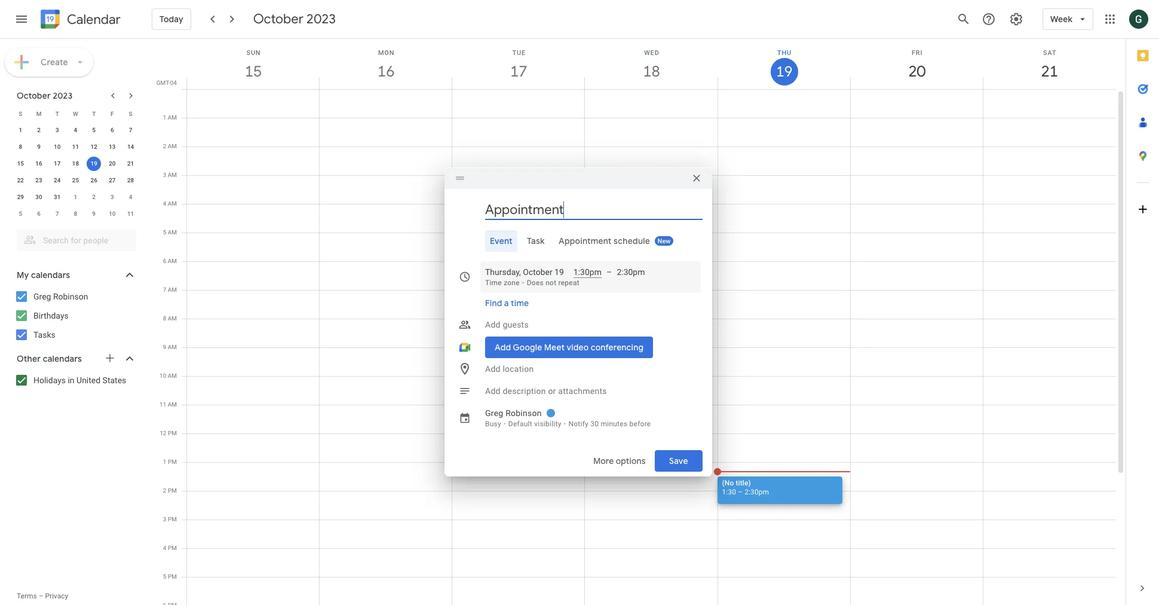 Task type: describe. For each thing, give the bounding box(es) containing it.
m
[[36, 110, 42, 117]]

1 horizontal spatial greg robinson
[[486, 408, 542, 418]]

add for add location
[[486, 364, 501, 374]]

5 for november 5 element
[[19, 210, 22, 217]]

3 pm
[[163, 516, 177, 523]]

notify 30 minutes before
[[569, 420, 651, 428]]

my calendars list
[[2, 287, 148, 344]]

am for 9 am
[[168, 344, 177, 350]]

2 vertical spatial october
[[523, 267, 553, 277]]

– for 2:30pm
[[607, 267, 613, 277]]

add guests button
[[481, 314, 703, 335]]

attachments
[[559, 386, 607, 396]]

3 am
[[163, 172, 177, 178]]

8 for 8 am
[[163, 315, 166, 322]]

22 element
[[13, 173, 28, 188]]

add description or attachments
[[486, 386, 607, 396]]

november 1 element
[[68, 190, 83, 204]]

sun 15
[[244, 49, 261, 81]]

16 inside mon 16
[[377, 62, 394, 81]]

find a time
[[486, 298, 529, 309]]

row containing 22
[[11, 172, 140, 189]]

6 for november 6 element
[[37, 210, 41, 217]]

27
[[109, 177, 116, 184]]

fri 20
[[908, 49, 925, 81]]

am for 2 am
[[168, 143, 177, 149]]

4 am
[[163, 200, 177, 207]]

week button
[[1043, 5, 1094, 33]]

19 cell
[[85, 155, 103, 172]]

17 inside column header
[[510, 62, 527, 81]]

31 element
[[50, 190, 64, 204]]

22
[[17, 177, 24, 184]]

cell containing (no title)
[[715, 89, 851, 605]]

my
[[17, 270, 29, 280]]

november 7 element
[[50, 207, 64, 221]]

pm for 1 pm
[[168, 459, 177, 465]]

0 vertical spatial 6
[[111, 127, 114, 133]]

17 element
[[50, 157, 64, 171]]

1 t from the left
[[55, 110, 59, 117]]

(no
[[723, 479, 735, 487]]

am for 8 am
[[168, 315, 177, 322]]

november 11 element
[[124, 207, 138, 221]]

guests
[[503, 320, 529, 329]]

1 vertical spatial 2023
[[53, 90, 73, 101]]

6 cell from the left
[[851, 89, 984, 605]]

f
[[111, 110, 114, 117]]

28
[[127, 177, 134, 184]]

29 element
[[13, 190, 28, 204]]

04
[[170, 80, 177, 86]]

Add title text field
[[486, 201, 703, 219]]

greg robinson inside my calendars list
[[33, 292, 88, 301]]

21 inside column header
[[1041, 62, 1058, 81]]

calendar
[[67, 11, 121, 28]]

settings menu image
[[1010, 12, 1024, 26]]

21 element
[[124, 157, 138, 171]]

13
[[109, 144, 116, 150]]

today
[[160, 14, 183, 25]]

1 pm
[[163, 459, 177, 465]]

week
[[1051, 14, 1073, 25]]

1 vertical spatial robinson
[[506, 408, 542, 418]]

repeat
[[559, 279, 580, 287]]

9 for november 9 element
[[92, 210, 96, 217]]

18 link
[[638, 58, 666, 86]]

thu 19
[[776, 49, 792, 81]]

2 t from the left
[[92, 110, 96, 117]]

november 8 element
[[68, 207, 83, 221]]

1 horizontal spatial october
[[253, 11, 304, 28]]

birthdays
[[33, 311, 69, 320]]

add other calendars image
[[104, 352, 116, 364]]

fri
[[912, 49, 923, 57]]

description
[[503, 386, 546, 396]]

sat 21
[[1041, 49, 1058, 81]]

tue 17
[[510, 49, 527, 81]]

9 for 9 am
[[163, 344, 166, 350]]

pm for 5 pm
[[168, 573, 177, 580]]

1 for november 1 element
[[74, 194, 77, 200]]

1 up 15 element
[[19, 127, 22, 133]]

2 down m
[[37, 127, 41, 133]]

row containing 15
[[11, 155, 140, 172]]

to element
[[607, 266, 613, 278]]

3 for 3 am
[[163, 172, 166, 178]]

1 horizontal spatial tab list
[[1127, 39, 1160, 572]]

mon
[[378, 49, 395, 57]]

terms – privacy
[[17, 592, 68, 600]]

november 4 element
[[124, 190, 138, 204]]

am for 3 am
[[168, 172, 177, 178]]

26
[[91, 177, 97, 184]]

5 up 12 element
[[92, 127, 96, 133]]

1 for 1 pm
[[163, 459, 167, 465]]

10 for november 10 element
[[109, 210, 116, 217]]

18 column header
[[585, 39, 718, 89]]

november 2 element
[[87, 190, 101, 204]]

10 element
[[50, 140, 64, 154]]

create
[[41, 57, 68, 68]]

pm for 3 pm
[[168, 516, 177, 523]]

0 horizontal spatial october
[[17, 90, 51, 101]]

19 column header
[[718, 39, 851, 89]]

tue
[[513, 49, 526, 57]]

6 am
[[163, 258, 177, 264]]

2 for 2 pm
[[163, 487, 167, 494]]

19 inside 19, today element
[[91, 160, 97, 167]]

thu
[[778, 49, 792, 57]]

row containing s
[[11, 105, 140, 122]]

wed
[[645, 49, 660, 57]]

25
[[72, 177, 79, 184]]

does
[[527, 279, 544, 287]]

calendars for other calendars
[[43, 353, 82, 364]]

pm for 2 pm
[[168, 487, 177, 494]]

tasks
[[33, 330, 55, 340]]

visibility
[[535, 420, 562, 428]]

18 element
[[68, 157, 83, 171]]

today button
[[152, 5, 191, 33]]

4 for 4 am
[[163, 200, 166, 207]]

october 2023 grid
[[11, 105, 140, 222]]

4 pm
[[163, 545, 177, 551]]

30 inside row
[[35, 194, 42, 200]]

am for 7 am
[[168, 286, 177, 293]]

thursday,
[[486, 267, 521, 277]]

10 am
[[160, 373, 177, 379]]

11 for 11 element
[[72, 144, 79, 150]]

11 am
[[160, 401, 177, 408]]

find a time button
[[481, 292, 534, 314]]

2 vertical spatial 19
[[555, 267, 564, 277]]

not
[[546, 279, 557, 287]]

1 am
[[163, 114, 177, 121]]

26 element
[[87, 173, 101, 188]]

a
[[505, 298, 509, 309]]

task button
[[522, 230, 550, 252]]

sat
[[1044, 49, 1057, 57]]

0 vertical spatial 2023
[[307, 11, 336, 28]]

am for 4 am
[[168, 200, 177, 207]]

5 pm
[[163, 573, 177, 580]]

16 element
[[32, 157, 46, 171]]

21 inside october 2023 grid
[[127, 160, 134, 167]]

terms link
[[17, 592, 37, 600]]

17 inside row
[[54, 160, 61, 167]]

minutes
[[601, 420, 628, 428]]

wed 18
[[643, 49, 660, 81]]

holidays in united states
[[33, 376, 126, 385]]

14 element
[[124, 140, 138, 154]]

1 vertical spatial october 2023
[[17, 90, 73, 101]]

1:30
[[723, 488, 737, 496]]

24
[[54, 177, 61, 184]]

row containing 5
[[11, 206, 140, 222]]

31
[[54, 194, 61, 200]]

mon 16
[[377, 49, 395, 81]]

1 horizontal spatial 7
[[129, 127, 132, 133]]

3 for november 3 element
[[111, 194, 114, 200]]

other
[[17, 353, 41, 364]]

11 for 11 am
[[160, 401, 166, 408]]

8 am
[[163, 315, 177, 322]]

tab list containing event
[[454, 230, 703, 252]]

am for 5 am
[[168, 229, 177, 236]]

(no title) 1:30 – 2:30pm
[[723, 479, 770, 496]]

23
[[35, 177, 42, 184]]

20 column header
[[851, 39, 984, 89]]

add location
[[486, 364, 534, 374]]

9 am
[[163, 344, 177, 350]]

25 element
[[68, 173, 83, 188]]

1 horizontal spatial october 2023
[[253, 11, 336, 28]]

– for privacy
[[39, 592, 43, 600]]

0 horizontal spatial 2:30pm
[[617, 267, 645, 277]]

13 element
[[105, 140, 120, 154]]

sun
[[247, 49, 261, 57]]

time
[[511, 298, 529, 309]]

gmt-
[[157, 80, 170, 86]]

row inside grid
[[182, 89, 1117, 605]]

notify
[[569, 420, 589, 428]]

am for 6 am
[[168, 258, 177, 264]]

my calendars button
[[2, 265, 148, 285]]

1:30pm
[[574, 267, 602, 277]]

15 inside row
[[17, 160, 24, 167]]

create button
[[5, 48, 93, 77]]

am for 11 am
[[168, 401, 177, 408]]

am for 1 am
[[168, 114, 177, 121]]

appointment schedule
[[559, 236, 651, 246]]

27 element
[[105, 173, 120, 188]]



Task type: vqa. For each thing, say whether or not it's contained in the screenshot.
April 2 Element
no



Task type: locate. For each thing, give the bounding box(es) containing it.
0 vertical spatial –
[[607, 267, 613, 277]]

21 column header
[[984, 39, 1117, 89]]

november 6 element
[[32, 207, 46, 221]]

5 for 5 pm
[[163, 573, 167, 580]]

2 add from the top
[[486, 364, 501, 374]]

3 down 27 element
[[111, 194, 114, 200]]

23 element
[[32, 173, 46, 188]]

Search for people text field
[[24, 230, 129, 251]]

s
[[19, 110, 22, 117], [129, 110, 133, 117]]

0 vertical spatial october 2023
[[253, 11, 336, 28]]

18 down 'wed'
[[643, 62, 660, 81]]

9 up 10 am
[[163, 344, 166, 350]]

0 horizontal spatial s
[[19, 110, 22, 117]]

0 vertical spatial 9
[[37, 144, 41, 150]]

2 horizontal spatial 10
[[160, 373, 166, 379]]

schedule
[[614, 236, 651, 246]]

0 horizontal spatial 30
[[35, 194, 42, 200]]

11 inside grid
[[160, 401, 166, 408]]

0 horizontal spatial tab list
[[454, 230, 703, 252]]

1 horizontal spatial 12
[[160, 430, 167, 436]]

1 down 12 pm
[[163, 459, 167, 465]]

0 horizontal spatial 10
[[54, 144, 61, 150]]

am down 5 am
[[168, 258, 177, 264]]

6 am from the top
[[168, 258, 177, 264]]

12 down 11 am
[[160, 430, 167, 436]]

0 vertical spatial 15
[[244, 62, 261, 81]]

5
[[92, 127, 96, 133], [19, 210, 22, 217], [163, 229, 166, 236], [163, 573, 167, 580]]

2:30pm down title)
[[745, 488, 770, 496]]

4 for 4 pm
[[163, 545, 167, 551]]

0 horizontal spatial 11
[[72, 144, 79, 150]]

19 up does not repeat
[[555, 267, 564, 277]]

15 column header
[[187, 39, 320, 89]]

in
[[68, 376, 75, 385]]

2 vertical spatial 6
[[163, 258, 166, 264]]

19
[[776, 62, 792, 81], [91, 160, 97, 167], [555, 267, 564, 277]]

privacy link
[[45, 592, 68, 600]]

2 down 26 element
[[92, 194, 96, 200]]

12 element
[[87, 140, 101, 154]]

0 horizontal spatial robinson
[[53, 292, 88, 301]]

0 vertical spatial 10
[[54, 144, 61, 150]]

14
[[127, 144, 134, 150]]

1 horizontal spatial 8
[[74, 210, 77, 217]]

5 down 29 element
[[19, 210, 22, 217]]

3 pm from the top
[[168, 487, 177, 494]]

tab list
[[1127, 39, 1160, 572], [454, 230, 703, 252]]

pm up 4 pm
[[168, 516, 177, 523]]

thursday, october 19
[[486, 267, 564, 277]]

12 inside row
[[91, 144, 97, 150]]

16 inside row
[[35, 160, 42, 167]]

3 up 4 am on the left top of page
[[163, 172, 166, 178]]

0 horizontal spatial 15
[[17, 160, 24, 167]]

grid
[[153, 39, 1127, 605]]

1 horizontal spatial greg
[[486, 408, 504, 418]]

1 horizontal spatial 15
[[244, 62, 261, 81]]

event button
[[486, 230, 518, 252]]

1 horizontal spatial 30
[[591, 420, 599, 428]]

1 vertical spatial –
[[739, 488, 743, 496]]

20
[[908, 62, 925, 81], [109, 160, 116, 167]]

19 inside 19 column header
[[776, 62, 792, 81]]

row group containing 1
[[11, 122, 140, 222]]

8 up 9 am
[[163, 315, 166, 322]]

2 horizontal spatial 7
[[163, 286, 166, 293]]

1 horizontal spatial 2023
[[307, 11, 336, 28]]

6 down f
[[111, 127, 114, 133]]

1 vertical spatial 18
[[72, 160, 79, 167]]

greg up birthdays in the left of the page
[[33, 292, 51, 301]]

0 horizontal spatial 6
[[37, 210, 41, 217]]

am up 4 am on the left top of page
[[168, 172, 177, 178]]

7 up 14
[[129, 127, 132, 133]]

gmt-04
[[157, 80, 177, 86]]

2 down 1 am
[[163, 143, 166, 149]]

16 down mon
[[377, 62, 394, 81]]

2 vertical spatial 9
[[163, 344, 166, 350]]

busy
[[486, 420, 502, 428]]

october 2023 up m
[[17, 90, 73, 101]]

15 link
[[240, 58, 267, 86]]

8 inside grid
[[163, 315, 166, 322]]

0 horizontal spatial greg
[[33, 292, 51, 301]]

pm up 5 pm
[[168, 545, 177, 551]]

8 up 15 element
[[19, 144, 22, 150]]

1 horizontal spatial 9
[[92, 210, 96, 217]]

1 horizontal spatial 17
[[510, 62, 527, 81]]

zone
[[504, 279, 520, 287]]

0 vertical spatial 2:30pm
[[617, 267, 645, 277]]

5 down 4 am on the left top of page
[[163, 229, 166, 236]]

row group
[[11, 122, 140, 222]]

2 s from the left
[[129, 110, 133, 117]]

2 cell from the left
[[320, 89, 453, 605]]

9
[[37, 144, 41, 150], [92, 210, 96, 217], [163, 344, 166, 350]]

am down 4 am on the left top of page
[[168, 229, 177, 236]]

2 for november 2 element
[[92, 194, 96, 200]]

add down find
[[486, 320, 501, 329]]

6 inside grid
[[163, 258, 166, 264]]

20 inside row
[[109, 160, 116, 167]]

8 for "november 8" element
[[74, 210, 77, 217]]

1:30pm – 2:30pm
[[574, 267, 645, 277]]

1 vertical spatial 2:30pm
[[745, 488, 770, 496]]

my calendars
[[17, 270, 70, 280]]

17 down 10 element
[[54, 160, 61, 167]]

1 horizontal spatial s
[[129, 110, 133, 117]]

7 down 31 element
[[56, 210, 59, 217]]

–
[[607, 267, 613, 277], [739, 488, 743, 496], [39, 592, 43, 600]]

time zone
[[486, 279, 520, 287]]

2 am
[[163, 143, 177, 149]]

0 horizontal spatial 17
[[54, 160, 61, 167]]

2 am from the top
[[168, 143, 177, 149]]

21 down the 'sat'
[[1041, 62, 1058, 81]]

1 horizontal spatial 21
[[1041, 62, 1058, 81]]

row containing 8
[[11, 139, 140, 155]]

calendars for my calendars
[[31, 270, 70, 280]]

5 am
[[163, 229, 177, 236]]

2 vertical spatial –
[[39, 592, 43, 600]]

5 am from the top
[[168, 229, 177, 236]]

2 pm from the top
[[168, 459, 177, 465]]

am for 10 am
[[168, 373, 177, 379]]

0 horizontal spatial 9
[[37, 144, 41, 150]]

am down 9 am
[[168, 373, 177, 379]]

w
[[73, 110, 78, 117]]

1 vertical spatial calendars
[[43, 353, 82, 364]]

0 horizontal spatial 12
[[91, 144, 97, 150]]

1 vertical spatial 19
[[91, 160, 97, 167]]

6 for 6 am
[[163, 258, 166, 264]]

2:30pm inside (no title) 1:30 – 2:30pm
[[745, 488, 770, 496]]

am up 2 am
[[168, 114, 177, 121]]

1 horizontal spatial 6
[[111, 127, 114, 133]]

1 vertical spatial 16
[[35, 160, 42, 167]]

21 link
[[1037, 58, 1064, 86]]

2 horizontal spatial 11
[[160, 401, 166, 408]]

new
[[658, 237, 671, 245]]

pm down 4 pm
[[168, 573, 177, 580]]

add for add guests
[[486, 320, 501, 329]]

holidays
[[33, 376, 66, 385]]

am up 12 pm
[[168, 401, 177, 408]]

grid containing 15
[[153, 39, 1127, 605]]

3 up 10 element
[[56, 127, 59, 133]]

12 for 12
[[91, 144, 97, 150]]

united
[[77, 376, 101, 385]]

november 9 element
[[87, 207, 101, 221]]

4 pm from the top
[[168, 516, 177, 523]]

9 am from the top
[[168, 344, 177, 350]]

row containing 29
[[11, 189, 140, 206]]

9 down november 2 element
[[92, 210, 96, 217]]

5 down 4 pm
[[163, 573, 167, 580]]

17 column header
[[452, 39, 586, 89]]

0 vertical spatial october
[[253, 11, 304, 28]]

0 horizontal spatial 2023
[[53, 90, 73, 101]]

2 horizontal spatial 8
[[163, 315, 166, 322]]

greg robinson up birthdays in the left of the page
[[33, 292, 88, 301]]

11 up "18" element
[[72, 144, 79, 150]]

15 inside column header
[[244, 62, 261, 81]]

s left m
[[19, 110, 22, 117]]

states
[[103, 376, 126, 385]]

greg inside my calendars list
[[33, 292, 51, 301]]

12 inside grid
[[160, 430, 167, 436]]

t left w
[[55, 110, 59, 117]]

7 am from the top
[[168, 286, 177, 293]]

7 down 6 am at the left of the page
[[163, 286, 166, 293]]

8 am from the top
[[168, 315, 177, 322]]

new element
[[655, 236, 674, 246]]

calendar heading
[[65, 11, 121, 28]]

greg robinson up default
[[486, 408, 542, 418]]

18
[[643, 62, 660, 81], [72, 160, 79, 167]]

t left f
[[92, 110, 96, 117]]

calendars right my
[[31, 270, 70, 280]]

1 horizontal spatial 10
[[109, 210, 116, 217]]

10 for 10 am
[[160, 373, 166, 379]]

1 vertical spatial 8
[[74, 210, 77, 217]]

– right terms
[[39, 592, 43, 600]]

1 horizontal spatial 20
[[908, 62, 925, 81]]

5 pm from the top
[[168, 545, 177, 551]]

7 for november 7 element
[[56, 210, 59, 217]]

am down 6 am at the left of the page
[[168, 286, 177, 293]]

20 link
[[904, 58, 931, 86]]

3 up 4 pm
[[163, 516, 167, 523]]

0 horizontal spatial 8
[[19, 144, 22, 150]]

6 pm from the top
[[168, 573, 177, 580]]

15
[[244, 62, 261, 81], [17, 160, 24, 167]]

0 vertical spatial 8
[[19, 144, 22, 150]]

pm up 2 pm
[[168, 459, 177, 465]]

add inside dropdown button
[[486, 320, 501, 329]]

11 for the november 11 element
[[127, 210, 134, 217]]

1 horizontal spatial t
[[92, 110, 96, 117]]

pm
[[168, 430, 177, 436], [168, 459, 177, 465], [168, 487, 177, 494], [168, 516, 177, 523], [168, 545, 177, 551], [168, 573, 177, 580]]

20 element
[[105, 157, 120, 171]]

default
[[509, 420, 533, 428]]

2 vertical spatial 10
[[160, 373, 166, 379]]

None search field
[[0, 225, 148, 251]]

0 vertical spatial robinson
[[53, 292, 88, 301]]

6 down 5 am
[[163, 258, 166, 264]]

or
[[549, 386, 556, 396]]

9 inside grid
[[163, 344, 166, 350]]

0 vertical spatial 19
[[776, 62, 792, 81]]

robinson down "my calendars" dropdown button
[[53, 292, 88, 301]]

19, today element
[[87, 157, 101, 171]]

calendars inside dropdown button
[[31, 270, 70, 280]]

4 am from the top
[[168, 200, 177, 207]]

3 add from the top
[[486, 386, 501, 396]]

16 up 23
[[35, 160, 42, 167]]

time
[[486, 279, 502, 287]]

19 down thu at the top of the page
[[776, 62, 792, 81]]

robinson inside my calendars list
[[53, 292, 88, 301]]

appointment
[[559, 236, 612, 246]]

2 vertical spatial 8
[[163, 315, 166, 322]]

1 horizontal spatial 11
[[127, 210, 134, 217]]

6 down 30 element
[[37, 210, 41, 217]]

15 down "sun"
[[244, 62, 261, 81]]

2 for 2 am
[[163, 143, 166, 149]]

30 element
[[32, 190, 46, 204]]

october up "sun"
[[253, 11, 304, 28]]

15 element
[[13, 157, 28, 171]]

cell
[[187, 89, 320, 605], [320, 89, 453, 605], [453, 89, 586, 605], [586, 89, 718, 605], [715, 89, 851, 605], [851, 89, 984, 605], [984, 89, 1117, 605]]

0 vertical spatial calendars
[[31, 270, 70, 280]]

main drawer image
[[14, 12, 29, 26]]

0 horizontal spatial 21
[[127, 160, 134, 167]]

2 up 3 pm
[[163, 487, 167, 494]]

5 cell from the left
[[715, 89, 851, 605]]

1 vertical spatial add
[[486, 364, 501, 374]]

add left location
[[486, 364, 501, 374]]

1 vertical spatial 7
[[56, 210, 59, 217]]

2 vertical spatial add
[[486, 386, 501, 396]]

before
[[630, 420, 651, 428]]

0 vertical spatial 18
[[643, 62, 660, 81]]

20 down 13 element
[[109, 160, 116, 167]]

18 inside the wed 18
[[643, 62, 660, 81]]

30
[[35, 194, 42, 200], [591, 420, 599, 428]]

1 down 25 element
[[74, 194, 77, 200]]

am up 3 am
[[168, 143, 177, 149]]

1 vertical spatial greg
[[486, 408, 504, 418]]

4 cell from the left
[[586, 89, 718, 605]]

1 cell from the left
[[187, 89, 320, 605]]

s right f
[[129, 110, 133, 117]]

7 cell from the left
[[984, 89, 1117, 605]]

november 5 element
[[13, 207, 28, 221]]

1 vertical spatial 20
[[109, 160, 116, 167]]

october up m
[[17, 90, 51, 101]]

20 down the fri
[[908, 62, 925, 81]]

10 am from the top
[[168, 373, 177, 379]]

robinson up default
[[506, 408, 542, 418]]

10 for 10 element
[[54, 144, 61, 150]]

1 horizontal spatial 16
[[377, 62, 394, 81]]

2
[[37, 127, 41, 133], [163, 143, 166, 149], [92, 194, 96, 200], [163, 487, 167, 494]]

21
[[1041, 62, 1058, 81], [127, 160, 134, 167]]

18 down 11 element
[[72, 160, 79, 167]]

– right 1:30pm
[[607, 267, 613, 277]]

9 inside november 9 element
[[92, 210, 96, 217]]

21 down 14 element
[[127, 160, 134, 167]]

1 s from the left
[[19, 110, 22, 117]]

title)
[[736, 479, 752, 487]]

17 down tue
[[510, 62, 527, 81]]

october up does
[[523, 267, 553, 277]]

0 horizontal spatial t
[[55, 110, 59, 117]]

19 link
[[771, 58, 799, 86]]

november 3 element
[[105, 190, 120, 204]]

other calendars button
[[2, 349, 148, 368]]

15 up 22
[[17, 160, 24, 167]]

am down the 8 am
[[168, 344, 177, 350]]

11 element
[[68, 140, 83, 154]]

november 10 element
[[105, 207, 120, 221]]

1 add from the top
[[486, 320, 501, 329]]

t
[[55, 110, 59, 117], [92, 110, 96, 117]]

9 up 16 element
[[37, 144, 41, 150]]

4 down 28 element
[[129, 194, 132, 200]]

calendars inside dropdown button
[[43, 353, 82, 364]]

0 horizontal spatial 18
[[72, 160, 79, 167]]

greg robinson
[[33, 292, 88, 301], [486, 408, 542, 418]]

4 down w
[[74, 127, 77, 133]]

1 up 2 am
[[163, 114, 166, 121]]

16 column header
[[319, 39, 453, 89]]

1 horizontal spatial 19
[[555, 267, 564, 277]]

3 am from the top
[[168, 172, 177, 178]]

4 down 3 am
[[163, 200, 166, 207]]

30 right notify
[[591, 420, 599, 428]]

16 link
[[373, 58, 400, 86]]

0 vertical spatial 16
[[377, 62, 394, 81]]

pm up 3 pm
[[168, 487, 177, 494]]

12 up 19, today element
[[91, 144, 97, 150]]

24 element
[[50, 173, 64, 188]]

2 vertical spatial 7
[[163, 286, 166, 293]]

row
[[182, 89, 1117, 605], [11, 105, 140, 122], [11, 122, 140, 139], [11, 139, 140, 155], [11, 155, 140, 172], [11, 172, 140, 189], [11, 189, 140, 206], [11, 206, 140, 222]]

– down title)
[[739, 488, 743, 496]]

7 inside grid
[[163, 286, 166, 293]]

add down add location
[[486, 386, 501, 396]]

1 vertical spatial 21
[[127, 160, 134, 167]]

11 am from the top
[[168, 401, 177, 408]]

location
[[503, 364, 534, 374]]

3
[[56, 127, 59, 133], [163, 172, 166, 178], [111, 194, 114, 200], [163, 516, 167, 523]]

1 pm from the top
[[168, 430, 177, 436]]

0 vertical spatial 30
[[35, 194, 42, 200]]

29
[[17, 194, 24, 200]]

2 vertical spatial 11
[[160, 401, 166, 408]]

2 horizontal spatial 6
[[163, 258, 166, 264]]

am down 3 am
[[168, 200, 177, 207]]

0 horizontal spatial 19
[[91, 160, 97, 167]]

robinson
[[53, 292, 88, 301], [506, 408, 542, 418]]

greg up busy
[[486, 408, 504, 418]]

0 horizontal spatial october 2023
[[17, 90, 73, 101]]

1 am from the top
[[168, 114, 177, 121]]

11 down november 4 element
[[127, 210, 134, 217]]

row containing 1
[[11, 122, 140, 139]]

1 horizontal spatial robinson
[[506, 408, 542, 418]]

am up 9 am
[[168, 315, 177, 322]]

1 vertical spatial 11
[[127, 210, 134, 217]]

calendar element
[[38, 7, 121, 33]]

0 vertical spatial 12
[[91, 144, 97, 150]]

3 inside november 3 element
[[111, 194, 114, 200]]

10 inside grid
[[160, 373, 166, 379]]

task
[[527, 236, 545, 246]]

7 for 7 am
[[163, 286, 166, 293]]

3 cell from the left
[[453, 89, 586, 605]]

1 vertical spatial october
[[17, 90, 51, 101]]

28 element
[[124, 173, 138, 188]]

october 2023 up "sun"
[[253, 11, 336, 28]]

3 for 3 pm
[[163, 516, 167, 523]]

october
[[253, 11, 304, 28], [17, 90, 51, 101], [523, 267, 553, 277]]

add for add description or attachments
[[486, 386, 501, 396]]

2:30pm right to element
[[617, 267, 645, 277]]

default visibility
[[509, 420, 562, 428]]

1 vertical spatial 17
[[54, 160, 61, 167]]

10 up 17 element in the left of the page
[[54, 144, 61, 150]]

2:30pm
[[617, 267, 645, 277], [745, 488, 770, 496]]

calendars
[[31, 270, 70, 280], [43, 353, 82, 364]]

find
[[486, 298, 503, 309]]

11 down 10 am
[[160, 401, 166, 408]]

am
[[168, 114, 177, 121], [168, 143, 177, 149], [168, 172, 177, 178], [168, 200, 177, 207], [168, 229, 177, 236], [168, 258, 177, 264], [168, 286, 177, 293], [168, 315, 177, 322], [168, 344, 177, 350], [168, 373, 177, 379], [168, 401, 177, 408]]

2 pm
[[163, 487, 177, 494]]

terms
[[17, 592, 37, 600]]

0 vertical spatial greg
[[33, 292, 51, 301]]

– inside (no title) 1:30 – 2:30pm
[[739, 488, 743, 496]]

1 vertical spatial 15
[[17, 160, 24, 167]]

30 down 23 'element'
[[35, 194, 42, 200]]

18 inside row
[[72, 160, 79, 167]]

0 horizontal spatial 7
[[56, 210, 59, 217]]

17 link
[[505, 58, 533, 86]]

19 down 12 element
[[91, 160, 97, 167]]

20 inside column header
[[908, 62, 925, 81]]

pm for 12 pm
[[168, 430, 177, 436]]

12 for 12 pm
[[160, 430, 167, 436]]

1 vertical spatial 10
[[109, 210, 116, 217]]

pm for 4 pm
[[168, 545, 177, 551]]

10 up 11 am
[[160, 373, 166, 379]]

10 down november 3 element
[[109, 210, 116, 217]]

4 for november 4 element
[[129, 194, 132, 200]]

row containing (no title)
[[182, 89, 1117, 605]]

5 for 5 am
[[163, 229, 166, 236]]

pm up 1 pm
[[168, 430, 177, 436]]

1 vertical spatial greg robinson
[[486, 408, 542, 418]]

4 up 5 pm
[[163, 545, 167, 551]]

4 inside november 4 element
[[129, 194, 132, 200]]

0 vertical spatial add
[[486, 320, 501, 329]]

calendars up in
[[43, 353, 82, 364]]

0 vertical spatial 20
[[908, 62, 925, 81]]

2 horizontal spatial 9
[[163, 344, 166, 350]]

8 down november 1 element
[[74, 210, 77, 217]]

0 horizontal spatial 16
[[35, 160, 42, 167]]

1 for 1 am
[[163, 114, 166, 121]]



